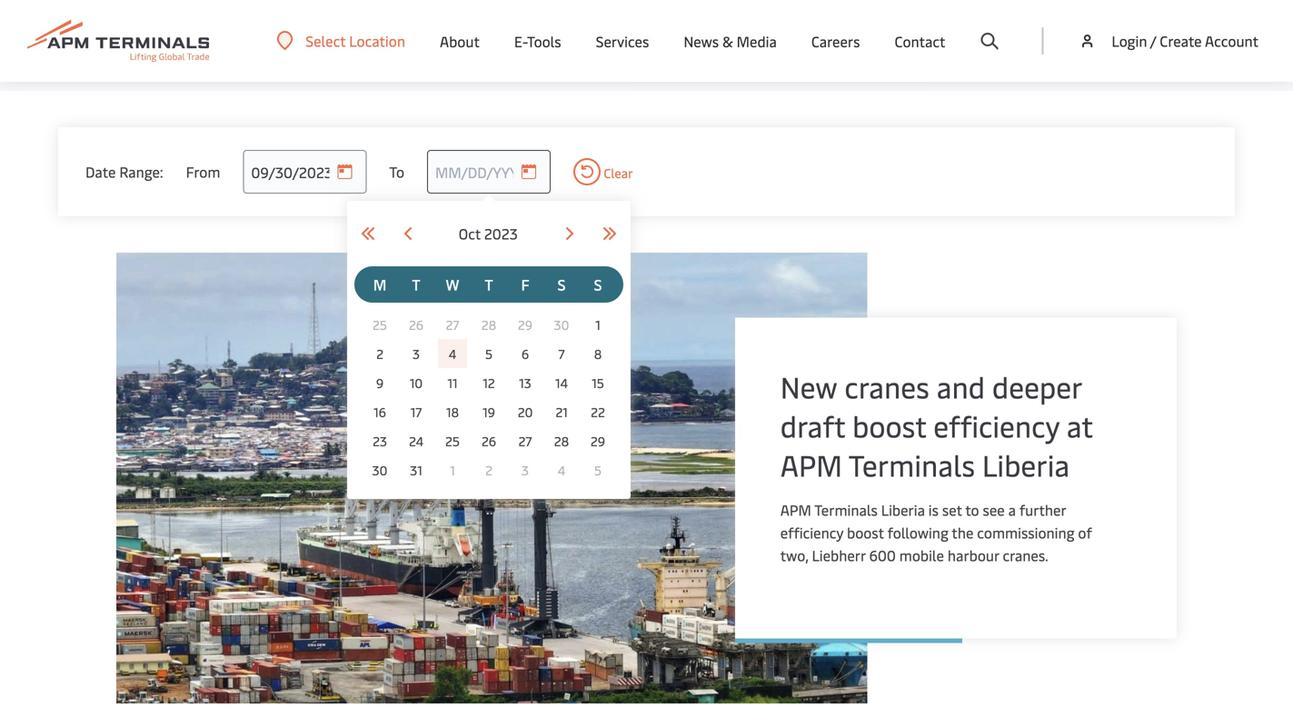 Task type: vqa. For each thing, say whether or not it's contained in the screenshot.
saudi arabia
no



Task type: locate. For each thing, give the bounding box(es) containing it.
1 horizontal spatial 26
[[482, 432, 496, 450]]

0 horizontal spatial 3
[[413, 345, 420, 362]]

0 horizontal spatial 5 link
[[478, 343, 500, 365]]

28 link up 12
[[478, 314, 500, 336]]

2 t from the left
[[485, 275, 493, 294]]

1 horizontal spatial 27
[[519, 432, 532, 450]]

liberia inside new cranes and deeper draft boost efficiency at apm terminals liberia
[[983, 445, 1070, 484]]

1 apm from the top
[[781, 445, 843, 484]]

1 vertical spatial 28 link
[[551, 430, 573, 452]]

0 horizontal spatial 1 link
[[442, 459, 464, 481]]

29 up 6
[[518, 316, 533, 333]]

5 up 12 link on the left of the page
[[486, 345, 493, 362]]

26 down 19
[[482, 432, 496, 450]]

1 vertical spatial 30 link
[[369, 459, 391, 481]]

0 vertical spatial 27 link
[[442, 314, 464, 336]]

0 vertical spatial apm
[[781, 445, 843, 484]]

1 vertical spatial 27 link
[[515, 430, 536, 452]]

31
[[410, 461, 423, 479]]

27 link
[[442, 314, 464, 336], [515, 430, 536, 452]]

1 horizontal spatial 30 link
[[551, 314, 573, 336]]

1 vertical spatial 5 link
[[587, 459, 609, 481]]

the
[[952, 523, 974, 542]]

3 link
[[406, 343, 427, 365], [515, 459, 536, 481]]

27 link down 20
[[515, 430, 536, 452]]

about button
[[440, 0, 480, 82]]

29 down the '22' link
[[591, 432, 606, 450]]

contact
[[895, 31, 946, 51]]

set
[[943, 500, 963, 520]]

from
[[186, 162, 220, 181]]

1 horizontal spatial 3 link
[[515, 459, 536, 481]]

25 down 18 link
[[446, 432, 460, 450]]

15
[[592, 374, 604, 391]]

0 horizontal spatial 5
[[486, 345, 493, 362]]

2 link up 9 link
[[369, 343, 391, 365]]

25 link down 18 link
[[442, 430, 464, 452]]

s right the f on the top of page
[[558, 275, 566, 294]]

30 link down 23 link
[[369, 459, 391, 481]]

13 link
[[515, 372, 536, 394]]

new cranes and deeper draft boost efficiency at apm terminals liberia
[[781, 367, 1093, 484]]

28
[[482, 316, 497, 333], [554, 432, 569, 450]]

0 horizontal spatial efficiency
[[781, 523, 844, 542]]

1 link right 31 link
[[442, 459, 464, 481]]

following
[[888, 523, 949, 542]]

0 vertical spatial terminals
[[849, 445, 976, 484]]

0 vertical spatial 1
[[596, 316, 601, 333]]

1 horizontal spatial 28
[[554, 432, 569, 450]]

26 up 10 link
[[409, 316, 424, 333]]

5 down 22
[[595, 461, 602, 479]]

30 link
[[551, 314, 573, 336], [369, 459, 391, 481]]

1 horizontal spatial 28 link
[[551, 430, 573, 452]]

s
[[558, 275, 566, 294], [594, 275, 602, 294]]

is
[[929, 500, 939, 520]]

1 vertical spatial apm
[[781, 500, 812, 520]]

0 vertical spatial 4
[[449, 345, 457, 362]]

6
[[522, 345, 529, 362]]

24 link
[[406, 430, 427, 452]]

7
[[559, 345, 565, 362]]

efficiency up two,
[[781, 523, 844, 542]]

27 down 20
[[519, 432, 532, 450]]

0 vertical spatial liberia
[[983, 445, 1070, 484]]

e-
[[514, 31, 527, 51]]

30 up 7
[[554, 316, 569, 333]]

0 horizontal spatial 27 link
[[442, 314, 464, 336]]

0 vertical spatial 25 link
[[369, 314, 391, 336]]

0 vertical spatial 28 link
[[478, 314, 500, 336]]

2 apm from the top
[[781, 500, 812, 520]]

0 vertical spatial 5
[[486, 345, 493, 362]]

4 link up 11 link
[[438, 339, 467, 368]]

0 vertical spatial 30 link
[[551, 314, 573, 336]]

4
[[449, 345, 457, 362], [558, 461, 566, 479]]

t right w
[[485, 275, 493, 294]]

news
[[684, 31, 719, 51]]

of
[[1079, 523, 1093, 542]]

11
[[448, 374, 458, 391]]

14 link
[[551, 372, 573, 394]]

1 vertical spatial 2
[[486, 461, 493, 479]]

14
[[556, 374, 568, 391]]

26 link down 19
[[478, 430, 500, 452]]

1 vertical spatial 3
[[522, 461, 529, 479]]

0 horizontal spatial 26 link
[[406, 314, 427, 336]]

13
[[519, 374, 532, 391]]

1 horizontal spatial t
[[485, 275, 493, 294]]

27 down w
[[446, 316, 460, 333]]

1 vertical spatial 26 link
[[478, 430, 500, 452]]

27 for rightmost 27 "link"
[[519, 432, 532, 450]]

31 link
[[406, 459, 427, 481]]

1 vertical spatial boost
[[847, 523, 884, 542]]

2 link down 19
[[478, 459, 500, 481]]

0 horizontal spatial 3 link
[[406, 343, 427, 365]]

services
[[596, 31, 649, 51]]

1 vertical spatial 30
[[372, 461, 388, 479]]

2 up 9
[[376, 345, 384, 362]]

2 link
[[369, 343, 391, 365], [478, 459, 500, 481]]

29 link down the '22' link
[[587, 430, 609, 452]]

1 vertical spatial 4
[[558, 461, 566, 479]]

16
[[374, 403, 386, 421]]

18
[[446, 403, 459, 421]]

1 horizontal spatial 4 link
[[551, 459, 573, 481]]

1 vertical spatial efficiency
[[781, 523, 844, 542]]

tools
[[527, 31, 562, 51]]

1 vertical spatial 5
[[595, 461, 602, 479]]

3 link up 10 link
[[406, 343, 427, 365]]

0 horizontal spatial t
[[412, 275, 420, 294]]

1 right 31 link
[[450, 461, 455, 479]]

0 vertical spatial 29 link
[[515, 314, 536, 336]]

1 vertical spatial 26
[[482, 432, 496, 450]]

boost up 600
[[847, 523, 884, 542]]

apm up two,
[[781, 500, 812, 520]]

1 vertical spatial 25
[[446, 432, 460, 450]]

terminals up is
[[849, 445, 976, 484]]

0 vertical spatial 25
[[373, 316, 387, 333]]

1 vertical spatial 2 link
[[478, 459, 500, 481]]

cranes
[[845, 367, 930, 406]]

liebherr
[[812, 546, 866, 565]]

26 link up 10 link
[[406, 314, 427, 336]]

1 vertical spatial terminals
[[815, 500, 878, 520]]

1 horizontal spatial 1
[[596, 316, 601, 333]]

0 horizontal spatial 29
[[518, 316, 533, 333]]

login / create account link
[[1079, 0, 1259, 82]]

0 horizontal spatial 2 link
[[369, 343, 391, 365]]

liberia up a
[[983, 445, 1070, 484]]

container terminal illustration image
[[58, 0, 441, 36]]

3 link down 20 link
[[515, 459, 536, 481]]

boost right draft
[[853, 406, 927, 445]]

1 vertical spatial 29
[[591, 432, 606, 450]]

23 link
[[369, 430, 391, 452]]

3 for bottommost 3 'link'
[[522, 461, 529, 479]]

25 link
[[369, 314, 391, 336], [442, 430, 464, 452]]

date
[[85, 162, 116, 181]]

0 horizontal spatial 27
[[446, 316, 460, 333]]

0 vertical spatial 26
[[409, 316, 424, 333]]

apm inside new cranes and deeper draft boost efficiency at apm terminals liberia
[[781, 445, 843, 484]]

1 horizontal spatial s
[[594, 275, 602, 294]]

select location button
[[277, 31, 405, 51]]

0 horizontal spatial 1
[[450, 461, 455, 479]]

29 link up 6
[[515, 314, 536, 336]]

1 vertical spatial 3 link
[[515, 459, 536, 481]]

4 down 21 link
[[558, 461, 566, 479]]

0 horizontal spatial 28 link
[[478, 314, 500, 336]]

0 horizontal spatial 25 link
[[369, 314, 391, 336]]

3 down 20 link
[[522, 461, 529, 479]]

0 vertical spatial 2
[[376, 345, 384, 362]]

1 s from the left
[[558, 275, 566, 294]]

1 vertical spatial 4 link
[[551, 459, 573, 481]]

1 link up 8 link
[[587, 314, 609, 336]]

1
[[596, 316, 601, 333], [450, 461, 455, 479]]

terminals up liebherr
[[815, 500, 878, 520]]

t right m
[[412, 275, 420, 294]]

0 horizontal spatial 25
[[373, 316, 387, 333]]

27 link down w
[[442, 314, 464, 336]]

25 down m
[[373, 316, 387, 333]]

29 for rightmost 29 link
[[591, 432, 606, 450]]

7 link
[[551, 343, 573, 365]]

4 link down 21 link
[[551, 459, 573, 481]]

0 vertical spatial 29
[[518, 316, 533, 333]]

0 vertical spatial 4 link
[[438, 339, 467, 368]]

19 link
[[478, 401, 500, 423]]

28 up 12
[[482, 316, 497, 333]]

1 horizontal spatial 2
[[486, 461, 493, 479]]

terminals inside new cranes and deeper draft boost efficiency at apm terminals liberia
[[849, 445, 976, 484]]

boost inside apm terminals liberia is set to see a further efficiency boost following the commissioning of two, liebherr 600 mobile harbour cranes.
[[847, 523, 884, 542]]

careers
[[812, 31, 861, 51]]

1 horizontal spatial 5 link
[[587, 459, 609, 481]]

t
[[412, 275, 420, 294], [485, 275, 493, 294]]

1 horizontal spatial 2 link
[[478, 459, 500, 481]]

0 vertical spatial boost
[[853, 406, 927, 445]]

0 vertical spatial 1 link
[[587, 314, 609, 336]]

0 horizontal spatial 26
[[409, 316, 424, 333]]

5 link up 12 link on the left of the page
[[478, 343, 500, 365]]

30 down 23 link
[[372, 461, 388, 479]]

3 for 3 'link' to the top
[[413, 345, 420, 362]]

1 horizontal spatial 30
[[554, 316, 569, 333]]

1 up 8
[[596, 316, 601, 333]]

1 vertical spatial 25 link
[[442, 430, 464, 452]]

5 for 5 link to the left
[[486, 345, 493, 362]]

25
[[373, 316, 387, 333], [446, 432, 460, 450]]

To text field
[[427, 150, 551, 194]]

12 link
[[478, 372, 500, 394]]

0 horizontal spatial 2
[[376, 345, 384, 362]]

1 link
[[587, 314, 609, 336], [442, 459, 464, 481]]

5 link down 22
[[587, 459, 609, 481]]

2
[[376, 345, 384, 362], [486, 461, 493, 479]]

apm
[[781, 445, 843, 484], [781, 500, 812, 520]]

4 for the bottommost 4 link
[[558, 461, 566, 479]]

1 horizontal spatial liberia
[[983, 445, 1070, 484]]

1 vertical spatial 27
[[519, 432, 532, 450]]

liberia mhc2 1600 image
[[116, 253, 868, 704]]

s up 8
[[594, 275, 602, 294]]

terminals
[[849, 445, 976, 484], [815, 500, 878, 520]]

16 link
[[369, 401, 391, 423]]

30 link up 7 "link" at the left of page
[[551, 314, 573, 336]]

liberia up following
[[882, 500, 925, 520]]

1 horizontal spatial 4
[[558, 461, 566, 479]]

1 vertical spatial liberia
[[882, 500, 925, 520]]

1 horizontal spatial efficiency
[[934, 406, 1060, 445]]

about
[[440, 31, 480, 51]]

1 horizontal spatial 5
[[595, 461, 602, 479]]

mobile
[[900, 546, 945, 565]]

2 down 19
[[486, 461, 493, 479]]

apm down new
[[781, 445, 843, 484]]

25 link down m
[[369, 314, 391, 336]]

5 link
[[478, 343, 500, 365], [587, 459, 609, 481]]

1 horizontal spatial 26 link
[[478, 430, 500, 452]]

0 vertical spatial 5 link
[[478, 343, 500, 365]]

0 horizontal spatial 4 link
[[438, 339, 467, 368]]

1 horizontal spatial 25
[[446, 432, 460, 450]]

17
[[411, 403, 422, 421]]

0 horizontal spatial 30
[[372, 461, 388, 479]]

28 link down 21 link
[[551, 430, 573, 452]]

see
[[983, 500, 1005, 520]]

news & media
[[684, 31, 777, 51]]

30
[[554, 316, 569, 333], [372, 461, 388, 479]]

0 horizontal spatial 29 link
[[515, 314, 536, 336]]

liberia inside apm terminals liberia is set to see a further efficiency boost following the commissioning of two, liebherr 600 mobile harbour cranes.
[[882, 500, 925, 520]]

0 vertical spatial efficiency
[[934, 406, 1060, 445]]

0 horizontal spatial 4
[[449, 345, 457, 362]]

services button
[[596, 0, 649, 82]]

3 up 10
[[413, 345, 420, 362]]

17 link
[[406, 401, 427, 423]]

0 horizontal spatial 28
[[482, 316, 497, 333]]

0 vertical spatial 3
[[413, 345, 420, 362]]

efficiency left 'at'
[[934, 406, 1060, 445]]

1 horizontal spatial 3
[[522, 461, 529, 479]]

28 down 21 link
[[554, 432, 569, 450]]

26
[[409, 316, 424, 333], [482, 432, 496, 450]]

15 link
[[587, 372, 609, 394]]

0 vertical spatial 30
[[554, 316, 569, 333]]

1 vertical spatial 1
[[450, 461, 455, 479]]

4 up '11'
[[449, 345, 457, 362]]

4 for the left 4 link
[[449, 345, 457, 362]]

0 horizontal spatial liberia
[[882, 500, 925, 520]]



Task type: describe. For each thing, give the bounding box(es) containing it.
commissioning
[[978, 523, 1075, 542]]

and
[[937, 367, 986, 406]]

boost inside new cranes and deeper draft boost efficiency at apm terminals liberia
[[853, 406, 927, 445]]

apm terminals liberia is set to see a further efficiency boost following the commissioning of two, liebherr 600 mobile harbour cranes.
[[781, 500, 1093, 565]]

10
[[410, 374, 423, 391]]

23
[[373, 432, 387, 450]]

login / create account
[[1112, 31, 1259, 50]]

1 for right 1 link
[[596, 316, 601, 333]]

0 vertical spatial 28
[[482, 316, 497, 333]]

clear
[[601, 164, 633, 181]]

f
[[522, 275, 530, 294]]

1 vertical spatial 1 link
[[442, 459, 464, 481]]

8
[[594, 345, 602, 362]]

m
[[374, 275, 387, 294]]

0 horizontal spatial 30 link
[[369, 459, 391, 481]]

cranes.
[[1003, 546, 1049, 565]]

/
[[1151, 31, 1157, 50]]

&
[[723, 31, 734, 51]]

0 vertical spatial 26 link
[[406, 314, 427, 336]]

careers button
[[812, 0, 861, 82]]

login
[[1112, 31, 1148, 50]]

1 t from the left
[[412, 275, 420, 294]]

1 horizontal spatial 27 link
[[515, 430, 536, 452]]

range:
[[119, 162, 163, 181]]

at
[[1067, 406, 1093, 445]]

further
[[1020, 500, 1067, 520]]

From text field
[[243, 150, 367, 194]]

21
[[556, 403, 568, 421]]

10 link
[[406, 372, 427, 394]]

22 link
[[587, 401, 609, 423]]

1 vertical spatial 28
[[554, 432, 569, 450]]

select location
[[306, 31, 405, 50]]

1 horizontal spatial 1 link
[[587, 314, 609, 336]]

8 link
[[587, 343, 609, 365]]

2 for the topmost 2 link
[[376, 345, 384, 362]]

9
[[376, 374, 384, 391]]

11 link
[[442, 372, 464, 394]]

0 vertical spatial 3 link
[[406, 343, 427, 365]]

w
[[446, 275, 459, 294]]

apm inside apm terminals liberia is set to see a further efficiency boost following the commissioning of two, liebherr 600 mobile harbour cranes.
[[781, 500, 812, 520]]

600
[[870, 546, 896, 565]]

clear button
[[574, 158, 633, 185]]

two,
[[781, 546, 809, 565]]

2 for the bottommost 2 link
[[486, 461, 493, 479]]

news & media button
[[684, 0, 777, 82]]

select
[[306, 31, 346, 50]]

terminals inside apm terminals liberia is set to see a further efficiency boost following the commissioning of two, liebherr 600 mobile harbour cranes.
[[815, 500, 878, 520]]

new cranes and deeper draft boost efficiency at apm terminals liberia link
[[781, 367, 1123, 484]]

e-tools button
[[514, 0, 562, 82]]

29 for the left 29 link
[[518, 316, 533, 333]]

24
[[409, 432, 424, 450]]

create
[[1160, 31, 1203, 50]]

22
[[591, 403, 605, 421]]

a
[[1009, 500, 1016, 520]]

1 horizontal spatial 29 link
[[587, 430, 609, 452]]

19
[[483, 403, 495, 421]]

30 for top the 30 link
[[554, 316, 569, 333]]

0 vertical spatial 2 link
[[369, 343, 391, 365]]

30 for the leftmost the 30 link
[[372, 461, 388, 479]]

18 link
[[442, 401, 464, 423]]

1 for bottom 1 link
[[450, 461, 455, 479]]

efficiency inside new cranes and deeper draft boost efficiency at apm terminals liberia
[[934, 406, 1060, 445]]

location
[[349, 31, 405, 50]]

e-tools
[[514, 31, 562, 51]]

date range:
[[85, 162, 163, 181]]

account
[[1206, 31, 1259, 50]]

2 s from the left
[[594, 275, 602, 294]]

to
[[390, 162, 405, 181]]

deeper
[[993, 367, 1082, 406]]

harbour
[[948, 546, 1000, 565]]

9 link
[[369, 372, 391, 394]]

to
[[966, 500, 980, 520]]

27 for top 27 "link"
[[446, 316, 460, 333]]

contact button
[[895, 0, 946, 82]]

6 link
[[515, 343, 536, 365]]

oct
[[459, 224, 481, 243]]

new
[[781, 367, 838, 406]]

efficiency inside apm terminals liberia is set to see a further efficiency boost following the commissioning of two, liebherr 600 mobile harbour cranes.
[[781, 523, 844, 542]]

draft
[[781, 406, 846, 445]]

20
[[518, 403, 533, 421]]

12
[[483, 374, 495, 391]]

media
[[737, 31, 777, 51]]

20 link
[[515, 401, 536, 423]]

5 for the bottom 5 link
[[595, 461, 602, 479]]

21 link
[[551, 401, 573, 423]]

1 horizontal spatial 25 link
[[442, 430, 464, 452]]



